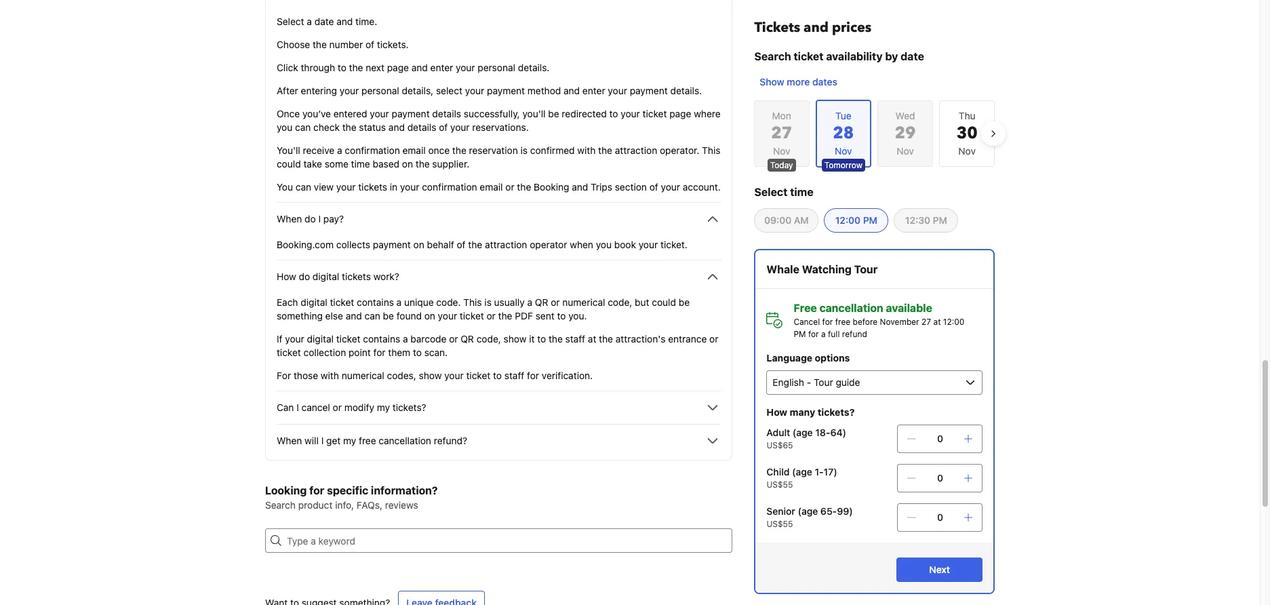Task type: locate. For each thing, give the bounding box(es) containing it.
i inside when will i get my free cancellation refund? dropdown button
[[321, 435, 324, 446]]

1 0 from the top
[[937, 433, 943, 444]]

how up adult at the right bottom
[[766, 406, 787, 418]]

tickets? up 64)
[[818, 406, 855, 418]]

i inside when do i pay? dropdown button
[[318, 213, 321, 225]]

0 horizontal spatial with
[[321, 370, 339, 381]]

cancellation
[[819, 302, 883, 314], [379, 435, 431, 446]]

when for when will i get my free cancellation refund?
[[277, 435, 302, 446]]

of left tickets.
[[366, 39, 374, 50]]

digital inside each digital ticket contains a unique code. this is usually a qr or numerical code, but could be something else and can be found on your ticket or the pdf sent to you.
[[301, 296, 327, 308]]

on inside you'll receive a confirmation email once the reservation is confirmed with the attraction operator. this could take some time based on the supplier.
[[402, 158, 413, 170]]

email
[[403, 144, 426, 156], [480, 181, 503, 193]]

us$55 inside senior (age 65-99) us$55
[[766, 519, 793, 529]]

1 vertical spatial digital
[[301, 296, 327, 308]]

0 vertical spatial cancellation
[[819, 302, 883, 314]]

faqs,
[[357, 499, 383, 511]]

0 vertical spatial 12:00
[[835, 214, 861, 226]]

entered
[[334, 108, 367, 119]]

30
[[957, 122, 978, 144]]

1 vertical spatial 27
[[922, 317, 931, 327]]

details.
[[518, 62, 550, 73], [671, 85, 702, 96]]

(age inside child (age 1-17) us$55
[[792, 466, 812, 478]]

personal up after entering your personal details, select your payment method and enter your payment details.
[[478, 62, 516, 73]]

you down once
[[277, 121, 293, 133]]

when left will
[[277, 435, 302, 446]]

65-
[[820, 505, 837, 517]]

digital down booking.com
[[313, 271, 339, 282]]

us$55
[[766, 480, 793, 490], [766, 519, 793, 529]]

1 horizontal spatial pm
[[863, 214, 877, 226]]

email left once
[[403, 144, 426, 156]]

how
[[277, 271, 296, 282], [766, 406, 787, 418]]

tickets left the work?
[[342, 271, 371, 282]]

select time
[[754, 186, 813, 198]]

12:00 right november
[[943, 317, 964, 327]]

on inside each digital ticket contains a unique code. this is usually a qr or numerical code, but could be something else and can be found on your ticket or the pdf sent to you.
[[424, 310, 435, 322]]

found
[[397, 310, 422, 322]]

nov inside the mon 27 nov today
[[773, 145, 791, 157]]

date
[[315, 16, 334, 27], [901, 50, 924, 62]]

0 vertical spatial time
[[351, 158, 370, 170]]

1 vertical spatial 0
[[937, 472, 943, 484]]

1 vertical spatial do
[[299, 271, 310, 282]]

if your digital ticket contains a barcode or qr code, show it to the staff at the attraction's entrance or ticket collection point for them to scan.
[[277, 333, 719, 358]]

show more dates button
[[754, 70, 843, 94]]

wed 29 nov
[[895, 110, 916, 157]]

0 for adult (age 18-64)
[[937, 433, 943, 444]]

this
[[702, 144, 721, 156], [464, 296, 482, 308]]

nov
[[773, 145, 791, 157], [897, 145, 914, 157], [959, 145, 976, 157]]

0 horizontal spatial attraction
[[485, 239, 527, 250]]

with inside you'll receive a confirmation email once the reservation is confirmed with the attraction operator. this could take some time based on the supplier.
[[577, 144, 596, 156]]

1 horizontal spatial you
[[596, 239, 612, 250]]

time.
[[355, 16, 377, 27]]

time up am at top
[[790, 186, 813, 198]]

the down entered
[[342, 121, 357, 133]]

page left where
[[670, 108, 692, 119]]

free inside free cancellation available cancel for free before november 27 at 12:00 pm for a full refund
[[835, 317, 850, 327]]

us$55 for child
[[766, 480, 793, 490]]

personal
[[478, 62, 516, 73], [362, 85, 399, 96]]

staff down "you."
[[565, 333, 585, 345]]

email down you'll receive a confirmation email once the reservation is confirmed with the attraction operator. this could take some time based on the supplier.
[[480, 181, 503, 193]]

is left usually
[[485, 296, 492, 308]]

verification.
[[542, 370, 593, 381]]

the inside 'once you've entered your payment details successfully, you'll be redirected to your ticket page where you can check the status and details of your reservations.'
[[342, 121, 357, 133]]

1 vertical spatial confirmation
[[422, 181, 477, 193]]

select inside how do i book a ticket? element
[[277, 16, 304, 27]]

could down you'll
[[277, 158, 301, 170]]

0 vertical spatial do
[[305, 213, 316, 225]]

2 vertical spatial can
[[365, 310, 380, 322]]

3 0 from the top
[[937, 511, 943, 523]]

scan.
[[424, 347, 448, 358]]

0 vertical spatial code,
[[608, 296, 632, 308]]

for
[[277, 370, 291, 381]]

1 horizontal spatial is
[[521, 144, 528, 156]]

choose the number of tickets.
[[277, 39, 409, 50]]

mon
[[772, 110, 792, 121]]

0 horizontal spatial date
[[315, 16, 334, 27]]

at
[[933, 317, 941, 327], [588, 333, 597, 345]]

do down booking.com
[[299, 271, 310, 282]]

of right behalf
[[457, 239, 466, 250]]

could
[[277, 158, 301, 170], [652, 296, 676, 308]]

confirmation inside you'll receive a confirmation email once the reservation is confirmed with the attraction operator. this could take some time based on the supplier.
[[345, 144, 400, 156]]

cancellation inside free cancellation available cancel for free before november 27 at 12:00 pm for a full refund
[[819, 302, 883, 314]]

attraction down when do i pay? dropdown button
[[485, 239, 527, 250]]

64)
[[830, 427, 846, 438]]

qr down each digital ticket contains a unique code. this is usually a qr or numerical code, but could be something else and can be found on your ticket or the pdf sent to you.
[[461, 333, 474, 345]]

1 vertical spatial numerical
[[342, 370, 384, 381]]

with
[[577, 144, 596, 156], [321, 370, 339, 381]]

2 vertical spatial digital
[[307, 333, 334, 345]]

1 horizontal spatial how
[[766, 406, 787, 418]]

pm left 12:30
[[863, 214, 877, 226]]

1 horizontal spatial cancellation
[[819, 302, 883, 314]]

how up each in the left of the page
[[277, 271, 296, 282]]

pm down cancel
[[794, 329, 806, 339]]

0 horizontal spatial you
[[277, 121, 293, 133]]

my right get
[[343, 435, 356, 446]]

0 horizontal spatial at
[[588, 333, 597, 345]]

at inside "if your digital ticket contains a barcode or qr code, show it to the staff at the attraction's entrance or ticket collection point for them to scan."
[[588, 333, 597, 345]]

code, left but
[[608, 296, 632, 308]]

the
[[313, 39, 327, 50], [349, 62, 363, 73], [342, 121, 357, 133], [452, 144, 467, 156], [598, 144, 613, 156], [416, 158, 430, 170], [517, 181, 531, 193], [468, 239, 482, 250], [498, 310, 512, 322], [549, 333, 563, 345], [599, 333, 613, 345]]

how do digital tickets work? element
[[277, 285, 721, 383]]

free right get
[[359, 435, 376, 446]]

and inside 'once you've entered your payment details successfully, you'll be redirected to your ticket page where you can check the status and details of your reservations.'
[[389, 121, 405, 133]]

nov down 29 on the right of page
[[897, 145, 914, 157]]

date inside how do i book a ticket? element
[[315, 16, 334, 27]]

nov inside thu 30 nov
[[959, 145, 976, 157]]

show left it
[[504, 333, 527, 345]]

free inside dropdown button
[[359, 435, 376, 446]]

us$55 inside child (age 1-17) us$55
[[766, 480, 793, 490]]

1 horizontal spatial my
[[377, 402, 390, 413]]

1 vertical spatial tickets
[[342, 271, 371, 282]]

0 horizontal spatial time
[[351, 158, 370, 170]]

1 horizontal spatial could
[[652, 296, 676, 308]]

search down looking
[[265, 499, 296, 511]]

do left pay?
[[305, 213, 316, 225]]

to left "you."
[[557, 310, 566, 322]]

booking.com
[[277, 239, 334, 250]]

1 horizontal spatial details.
[[671, 85, 702, 96]]

do for how
[[299, 271, 310, 282]]

1 when from the top
[[277, 213, 302, 225]]

confirmation
[[345, 144, 400, 156], [422, 181, 477, 193]]

successfully,
[[464, 108, 520, 119]]

0 vertical spatial enter
[[430, 62, 453, 73]]

1 vertical spatial how
[[766, 406, 787, 418]]

1 horizontal spatial this
[[702, 144, 721, 156]]

or right cancel
[[333, 402, 342, 413]]

when do i pay?
[[277, 213, 344, 225]]

this inside you'll receive a confirmation email once the reservation is confirmed with the attraction operator. this could take some time based on the supplier.
[[702, 144, 721, 156]]

when do i pay? button
[[277, 211, 721, 227]]

attraction's
[[616, 333, 666, 345]]

1 vertical spatial my
[[343, 435, 356, 446]]

i
[[318, 213, 321, 225], [297, 402, 299, 413], [321, 435, 324, 446]]

contains inside each digital ticket contains a unique code. this is usually a qr or numerical code, but could be something else and can be found on your ticket or the pdf sent to you.
[[357, 296, 394, 308]]

a up some
[[337, 144, 342, 156]]

to down barcode
[[413, 347, 422, 358]]

search up "show"
[[754, 50, 791, 62]]

is for this
[[485, 296, 492, 308]]

details. up where
[[671, 85, 702, 96]]

on left behalf
[[413, 239, 424, 250]]

you
[[277, 181, 293, 193]]

0 horizontal spatial select
[[277, 16, 304, 27]]

tickets? inside dropdown button
[[393, 402, 426, 413]]

1 horizontal spatial qr
[[535, 296, 548, 308]]

do for when
[[305, 213, 316, 225]]

or up sent
[[551, 296, 560, 308]]

digital inside 'dropdown button'
[[313, 271, 339, 282]]

staff inside "if your digital ticket contains a barcode or qr code, show it to the staff at the attraction's entrance or ticket collection point for them to scan."
[[565, 333, 585, 345]]

0 horizontal spatial free
[[359, 435, 376, 446]]

payment
[[487, 85, 525, 96], [630, 85, 668, 96], [392, 108, 430, 119], [373, 239, 411, 250]]

when for when do i pay?
[[277, 213, 302, 225]]

1 vertical spatial us$55
[[766, 519, 793, 529]]

do inside dropdown button
[[305, 213, 316, 225]]

confirmation up "based" at the top
[[345, 144, 400, 156]]

free for will
[[359, 435, 376, 446]]

us$65
[[766, 440, 793, 450]]

1 vertical spatial at
[[588, 333, 597, 345]]

be inside 'once you've entered your payment details successfully, you'll be redirected to your ticket page where you can check the status and details of your reservations.'
[[548, 108, 559, 119]]

tickets inside 'dropdown button'
[[342, 271, 371, 282]]

27
[[771, 122, 792, 144], [922, 317, 931, 327]]

1-
[[815, 466, 824, 478]]

with down collection
[[321, 370, 339, 381]]

tickets
[[754, 18, 800, 37]]

how for how do digital tickets work?
[[277, 271, 296, 282]]

where
[[694, 108, 721, 119]]

0 vertical spatial (age
[[793, 427, 813, 438]]

to right it
[[537, 333, 546, 345]]

0 vertical spatial contains
[[357, 296, 394, 308]]

could inside each digital ticket contains a unique code. this is usually a qr or numerical code, but could be something else and can be found on your ticket or the pdf sent to you.
[[652, 296, 676, 308]]

show more dates
[[760, 76, 837, 88]]

for down cancel
[[808, 329, 819, 339]]

1 vertical spatial select
[[754, 186, 787, 198]]

is inside you'll receive a confirmation email once the reservation is confirmed with the attraction operator. this could take some time based on the supplier.
[[521, 144, 528, 156]]

nov inside wed 29 nov
[[897, 145, 914, 157]]

dates
[[812, 76, 837, 88]]

0 horizontal spatial page
[[387, 62, 409, 73]]

this right operator.
[[702, 144, 721, 156]]

enter up redirected
[[583, 85, 606, 96]]

adult (age 18-64) us$65
[[766, 427, 846, 450]]

2 0 from the top
[[937, 472, 943, 484]]

by
[[885, 50, 898, 62]]

0 vertical spatial email
[[403, 144, 426, 156]]

tickets and prices
[[754, 18, 872, 37]]

contains
[[357, 296, 394, 308], [363, 333, 400, 345]]

1 vertical spatial free
[[359, 435, 376, 446]]

2 us$55 from the top
[[766, 519, 793, 529]]

2 vertical spatial i
[[321, 435, 324, 446]]

3 nov from the left
[[959, 145, 976, 157]]

1 vertical spatial this
[[464, 296, 482, 308]]

(age inside senior (age 65-99) us$55
[[798, 505, 818, 517]]

Type a keyword field
[[282, 528, 733, 553]]

0 vertical spatial with
[[577, 144, 596, 156]]

(age for 18-
[[793, 427, 813, 438]]

based
[[373, 158, 400, 170]]

0 horizontal spatial email
[[403, 144, 426, 156]]

could inside you'll receive a confirmation email once the reservation is confirmed with the attraction operator. this could take some time based on the supplier.
[[277, 158, 301, 170]]

0 vertical spatial tickets
[[358, 181, 387, 193]]

digital for your
[[307, 333, 334, 345]]

(age left 65-
[[798, 505, 818, 517]]

0 horizontal spatial how
[[277, 271, 296, 282]]

digital up collection
[[307, 333, 334, 345]]

attraction
[[615, 144, 657, 156], [485, 239, 527, 250]]

0 vertical spatial staff
[[565, 333, 585, 345]]

account.
[[683, 181, 721, 193]]

cancellation inside when will i get my free cancellation refund? dropdown button
[[379, 435, 431, 446]]

1 vertical spatial email
[[480, 181, 503, 193]]

is inside each digital ticket contains a unique code. this is usually a qr or numerical code, but could be something else and can be found on your ticket or the pdf sent to you.
[[485, 296, 492, 308]]

0 horizontal spatial enter
[[430, 62, 453, 73]]

your inside each digital ticket contains a unique code. this is usually a qr or numerical code, but could be something else and can be found on your ticket or the pdf sent to you.
[[438, 310, 457, 322]]

when up booking.com
[[277, 213, 302, 225]]

this inside each digital ticket contains a unique code. this is usually a qr or numerical code, but could be something else and can be found on your ticket or the pdf sent to you.
[[464, 296, 482, 308]]

ticket.
[[661, 239, 688, 250]]

0 vertical spatial on
[[402, 158, 413, 170]]

1 vertical spatial page
[[670, 108, 692, 119]]

select up choose
[[277, 16, 304, 27]]

1 vertical spatial be
[[679, 296, 690, 308]]

0 horizontal spatial be
[[383, 310, 394, 322]]

for inside looking for specific information? search product info, faqs, reviews
[[309, 484, 324, 497]]

for up product
[[309, 484, 324, 497]]

1 vertical spatial with
[[321, 370, 339, 381]]

1 horizontal spatial be
[[548, 108, 559, 119]]

time right some
[[351, 158, 370, 170]]

or inside dropdown button
[[333, 402, 342, 413]]

code,
[[608, 296, 632, 308], [477, 333, 501, 345]]

choose
[[277, 39, 310, 50]]

a left full
[[821, 329, 826, 339]]

(age
[[793, 427, 813, 438], [792, 466, 812, 478], [798, 505, 818, 517]]

1 horizontal spatial show
[[504, 333, 527, 345]]

nov up today
[[773, 145, 791, 157]]

2 nov from the left
[[897, 145, 914, 157]]

can inside each digital ticket contains a unique code. this is usually a qr or numerical code, but could be something else and can be found on your ticket or the pdf sent to you.
[[365, 310, 380, 322]]

you left book
[[596, 239, 612, 250]]

page inside 'once you've entered your payment details successfully, you'll be redirected to your ticket page where you can check the status and details of your reservations.'
[[670, 108, 692, 119]]

can right you
[[296, 181, 311, 193]]

info,
[[335, 499, 354, 511]]

how do digital tickets work? button
[[277, 269, 721, 285]]

date up 'choose the number of tickets.'
[[315, 16, 334, 27]]

how many tickets?
[[766, 406, 855, 418]]

0 horizontal spatial this
[[464, 296, 482, 308]]

select for select a date and time.
[[277, 16, 304, 27]]

on down unique
[[424, 310, 435, 322]]

numerical inside each digital ticket contains a unique code. this is usually a qr or numerical code, but could be something else and can be found on your ticket or the pdf sent to you.
[[563, 296, 605, 308]]

be up entrance
[[679, 296, 690, 308]]

0 vertical spatial qr
[[535, 296, 548, 308]]

product
[[298, 499, 333, 511]]

to down "if your digital ticket contains a barcode or qr code, show it to the staff at the attraction's entrance or ticket collection point for them to scan."
[[493, 370, 502, 381]]

12:30 pm
[[905, 214, 947, 226]]

1 horizontal spatial 27
[[922, 317, 931, 327]]

and inside each digital ticket contains a unique code. this is usually a qr or numerical code, but could be something else and can be found on your ticket or the pdf sent to you.
[[346, 310, 362, 322]]

1 horizontal spatial nov
[[897, 145, 914, 157]]

you.
[[569, 310, 587, 322]]

be left the found
[[383, 310, 394, 322]]

0 horizontal spatial tickets?
[[393, 402, 426, 413]]

is for reservation
[[521, 144, 528, 156]]

region containing 27
[[743, 94, 1006, 173]]

how inside 'dropdown button'
[[277, 271, 296, 282]]

details down select
[[432, 108, 461, 119]]

0 horizontal spatial search
[[265, 499, 296, 511]]

child (age 1-17) us$55
[[766, 466, 837, 490]]

qr up sent
[[535, 296, 548, 308]]

1 horizontal spatial code,
[[608, 296, 632, 308]]

or
[[506, 181, 515, 193], [551, 296, 560, 308], [487, 310, 496, 322], [449, 333, 458, 345], [710, 333, 719, 345], [333, 402, 342, 413]]

select down today
[[754, 186, 787, 198]]

my right modify at the left bottom
[[377, 402, 390, 413]]

0
[[937, 433, 943, 444], [937, 472, 943, 484], [937, 511, 943, 523]]

show inside "if your digital ticket contains a barcode or qr code, show it to the staff at the attraction's entrance or ticket collection point for them to scan."
[[504, 333, 527, 345]]

0 vertical spatial personal
[[478, 62, 516, 73]]

27 down available
[[922, 317, 931, 327]]

the right it
[[549, 333, 563, 345]]

0 horizontal spatial is
[[485, 296, 492, 308]]

0 vertical spatial i
[[318, 213, 321, 225]]

us$55 down child
[[766, 480, 793, 490]]

1 us$55 from the top
[[766, 480, 793, 490]]

tickets.
[[377, 39, 409, 50]]

contains down the work?
[[357, 296, 394, 308]]

1 vertical spatial details.
[[671, 85, 702, 96]]

2 when from the top
[[277, 435, 302, 446]]

contains inside "if your digital ticket contains a barcode or qr code, show it to the staff at the attraction's entrance or ticket collection point for them to scan."
[[363, 333, 400, 345]]

2 vertical spatial be
[[383, 310, 394, 322]]

at inside free cancellation available cancel for free before november 27 at 12:00 pm for a full refund
[[933, 317, 941, 327]]

1 horizontal spatial page
[[670, 108, 692, 119]]

1 vertical spatial is
[[485, 296, 492, 308]]

(age for 1-
[[792, 466, 812, 478]]

personal down "next"
[[362, 85, 399, 96]]

you've
[[303, 108, 331, 119]]

behalf
[[427, 239, 454, 250]]

collects
[[336, 239, 370, 250]]

free cancellation available cancel for free before november 27 at 12:00 pm for a full refund
[[794, 302, 964, 339]]

for inside "if your digital ticket contains a barcode or qr code, show it to the staff at the attraction's entrance or ticket collection point for them to scan."
[[373, 347, 386, 358]]

2 horizontal spatial pm
[[933, 214, 947, 226]]

attraction inside you'll receive a confirmation email once the reservation is confirmed with the attraction operator. this could take some time based on the supplier.
[[615, 144, 657, 156]]

to right redirected
[[610, 108, 618, 119]]

with inside the how do digital tickets work? element
[[321, 370, 339, 381]]

2 horizontal spatial nov
[[959, 145, 976, 157]]

on right "based" at the top
[[402, 158, 413, 170]]

(age for 65-
[[798, 505, 818, 517]]

0 vertical spatial how
[[277, 271, 296, 282]]

and right status
[[389, 121, 405, 133]]

1 vertical spatial i
[[297, 402, 299, 413]]

1 horizontal spatial 12:00
[[943, 317, 964, 327]]

operator
[[530, 239, 567, 250]]

to inside each digital ticket contains a unique code. this is usually a qr or numerical code, but could be something else and can be found on your ticket or the pdf sent to you.
[[557, 310, 566, 322]]

0 horizontal spatial code,
[[477, 333, 501, 345]]

some
[[325, 158, 349, 170]]

and up details,
[[412, 62, 428, 73]]

be right you'll
[[548, 108, 559, 119]]

do inside 'dropdown button'
[[299, 271, 310, 282]]

supplier.
[[432, 158, 470, 170]]

take
[[304, 158, 322, 170]]

thu 30 nov
[[957, 110, 978, 157]]

0 vertical spatial you
[[277, 121, 293, 133]]

code, down each digital ticket contains a unique code. this is usually a qr or numerical code, but could be something else and can be found on your ticket or the pdf sent to you.
[[477, 333, 501, 345]]

2 vertical spatial on
[[424, 310, 435, 322]]

1 horizontal spatial with
[[577, 144, 596, 156]]

of inside 'once you've entered your payment details successfully, you'll be redirected to your ticket page where you can check the status and details of your reservations.'
[[439, 121, 448, 133]]

or inside how do i book a ticket? element
[[506, 181, 515, 193]]

1 vertical spatial search
[[265, 499, 296, 511]]

ticket inside 'once you've entered your payment details successfully, you'll be redirected to your ticket page where you can check the status and details of your reservations.'
[[643, 108, 667, 119]]

1 horizontal spatial attraction
[[615, 144, 657, 156]]

digital for do
[[313, 271, 339, 282]]

pm for 12:00 pm
[[863, 214, 877, 226]]

0 vertical spatial this
[[702, 144, 721, 156]]

1 vertical spatial code,
[[477, 333, 501, 345]]

1 nov from the left
[[773, 145, 791, 157]]

0 vertical spatial free
[[835, 317, 850, 327]]

free up full
[[835, 317, 850, 327]]

your inside "if your digital ticket contains a barcode or qr code, show it to the staff at the attraction's entrance or ticket collection point for them to scan."
[[285, 333, 304, 345]]

27 inside free cancellation available cancel for free before november 27 at 12:00 pm for a full refund
[[922, 317, 931, 327]]

mon 27 nov today
[[770, 110, 793, 170]]

region
[[743, 94, 1006, 173]]

tickets left in
[[358, 181, 387, 193]]

more
[[787, 76, 810, 88]]

us$55 down the senior
[[766, 519, 793, 529]]

1 vertical spatial enter
[[583, 85, 606, 96]]

(age inside adult (age 18-64) us$65
[[793, 427, 813, 438]]

something
[[277, 310, 323, 322]]

ticket up show more dates
[[794, 50, 824, 62]]

0 horizontal spatial 27
[[771, 122, 792, 144]]

digital inside "if your digital ticket contains a barcode or qr code, show it to the staff at the attraction's entrance or ticket collection point for them to scan."
[[307, 333, 334, 345]]

0 horizontal spatial details.
[[518, 62, 550, 73]]

1 horizontal spatial free
[[835, 317, 850, 327]]

this right code.
[[464, 296, 482, 308]]

1 horizontal spatial date
[[901, 50, 924, 62]]

i right can
[[297, 402, 299, 413]]

with right 'confirmed'
[[577, 144, 596, 156]]



Task type: describe. For each thing, give the bounding box(es) containing it.
get
[[326, 435, 341, 446]]

work?
[[374, 271, 399, 282]]

many
[[790, 406, 815, 418]]

how for how many tickets?
[[766, 406, 787, 418]]

can i cancel or modify my tickets? button
[[277, 400, 721, 416]]

can
[[277, 402, 294, 413]]

entering
[[301, 85, 337, 96]]

pay?
[[323, 213, 344, 225]]

method
[[528, 85, 561, 96]]

looking for specific information? search product info, faqs, reviews
[[265, 484, 438, 511]]

1 vertical spatial attraction
[[485, 239, 527, 250]]

through
[[301, 62, 335, 73]]

view
[[314, 181, 334, 193]]

0 for child (age 1-17)
[[937, 472, 943, 484]]

nov for 27
[[773, 145, 791, 157]]

senior (age 65-99) us$55
[[766, 505, 853, 529]]

and left prices
[[804, 18, 829, 37]]

1 vertical spatial can
[[296, 181, 311, 193]]

code.
[[436, 296, 461, 308]]

0 for senior (age 65-99)
[[937, 511, 943, 523]]

available
[[886, 302, 932, 314]]

i for will
[[321, 435, 324, 446]]

reservations.
[[472, 121, 529, 133]]

confirmed
[[530, 144, 575, 156]]

0 horizontal spatial 12:00
[[835, 214, 861, 226]]

18-
[[815, 427, 830, 438]]

reviews
[[385, 499, 418, 511]]

qr inside each digital ticket contains a unique code. this is usually a qr or numerical code, but could be something else and can be found on your ticket or the pdf sent to you.
[[535, 296, 548, 308]]

am
[[794, 214, 809, 226]]

wed
[[896, 110, 915, 121]]

ticket up else at the bottom
[[330, 296, 354, 308]]

tickets inside how do i book a ticket? element
[[358, 181, 387, 193]]

of right section
[[650, 181, 658, 193]]

1 horizontal spatial confirmation
[[422, 181, 477, 193]]

1 vertical spatial time
[[790, 186, 813, 198]]

after entering your personal details, select your payment method and enter your payment details.
[[277, 85, 702, 96]]

0 vertical spatial details.
[[518, 62, 550, 73]]

will
[[305, 435, 319, 446]]

specific
[[327, 484, 368, 497]]

once
[[428, 144, 450, 156]]

the inside each digital ticket contains a unique code. this is usually a qr or numerical code, but could be something else and can be found on your ticket or the pdf sent to you.
[[498, 310, 512, 322]]

27 inside the mon 27 nov today
[[771, 122, 792, 144]]

or down usually
[[487, 310, 496, 322]]

the up through
[[313, 39, 327, 50]]

payment up the work?
[[373, 239, 411, 250]]

ticket down "if your digital ticket contains a barcode or qr code, show it to the staff at the attraction's entrance or ticket collection point for them to scan."
[[466, 370, 491, 381]]

trips
[[591, 181, 612, 193]]

ticket up point
[[336, 333, 361, 345]]

to inside 'once you've entered your payment details successfully, you'll be redirected to your ticket page where you can check the status and details of your reservations.'
[[610, 108, 618, 119]]

the down when do i pay? dropdown button
[[468, 239, 482, 250]]

1 vertical spatial date
[[901, 50, 924, 62]]

0 vertical spatial details
[[432, 108, 461, 119]]

you inside 'once you've entered your payment details successfully, you'll be redirected to your ticket page where you can check the status and details of your reservations.'
[[277, 121, 293, 133]]

1 horizontal spatial search
[[754, 50, 791, 62]]

the left 'attraction's'
[[599, 333, 613, 345]]

a inside free cancellation available cancel for free before november 27 at 12:00 pm for a full refund
[[821, 329, 826, 339]]

them
[[388, 347, 411, 358]]

us$55 for senior
[[766, 519, 793, 529]]

full
[[828, 329, 840, 339]]

12:30
[[905, 214, 930, 226]]

a up the found
[[397, 296, 402, 308]]

1 vertical spatial details
[[407, 121, 436, 133]]

qr inside "if your digital ticket contains a barcode or qr code, show it to the staff at the attraction's entrance or ticket collection point for them to scan."
[[461, 333, 474, 345]]

time inside you'll receive a confirmation email once the reservation is confirmed with the attraction operator. this could take some time based on the supplier.
[[351, 158, 370, 170]]

0 vertical spatial page
[[387, 62, 409, 73]]

a up "pdf"
[[527, 296, 533, 308]]

point
[[349, 347, 371, 358]]

or right barcode
[[449, 333, 458, 345]]

pm for 12:30 pm
[[933, 214, 947, 226]]

1 vertical spatial personal
[[362, 85, 399, 96]]

reservation
[[469, 144, 518, 156]]

code, inside each digital ticket contains a unique code. this is usually a qr or numerical code, but could be something else and can be found on your ticket or the pdf sent to you.
[[608, 296, 632, 308]]

payment inside 'once you've entered your payment details successfully, you'll be redirected to your ticket page where you can check the status and details of your reservations.'
[[392, 108, 430, 119]]

nov for 30
[[959, 145, 976, 157]]

how do i book a ticket? element
[[277, 4, 721, 194]]

you can view your tickets in your confirmation email or the booking and trips section of your account.
[[277, 181, 721, 193]]

the up trips
[[598, 144, 613, 156]]

information?
[[371, 484, 438, 497]]

29
[[895, 122, 916, 144]]

pdf
[[515, 310, 533, 322]]

language options
[[766, 352, 850, 364]]

each
[[277, 296, 298, 308]]

thu
[[959, 110, 976, 121]]

you'll receive a confirmation email once the reservation is confirmed with the attraction operator. this could take some time based on the supplier.
[[277, 144, 721, 170]]

and left time. on the top
[[337, 16, 353, 27]]

17)
[[824, 466, 837, 478]]

you'll
[[277, 144, 300, 156]]

for up full
[[822, 317, 833, 327]]

0 vertical spatial my
[[377, 402, 390, 413]]

next
[[366, 62, 385, 73]]

i inside can i cancel or modify my tickets? dropdown button
[[297, 402, 299, 413]]

ticket down code.
[[460, 310, 484, 322]]

1 vertical spatial staff
[[505, 370, 525, 381]]

november
[[880, 317, 919, 327]]

show
[[760, 76, 784, 88]]

select for select time
[[754, 186, 787, 198]]

availability
[[826, 50, 883, 62]]

search inside looking for specific information? search product info, faqs, reviews
[[265, 499, 296, 511]]

redirected
[[562, 108, 607, 119]]

1 horizontal spatial tickets?
[[818, 406, 855, 418]]

nov for 29
[[897, 145, 914, 157]]

child
[[766, 466, 790, 478]]

when
[[570, 239, 593, 250]]

payment up operator.
[[630, 85, 668, 96]]

adult
[[766, 427, 790, 438]]

once
[[277, 108, 300, 119]]

language
[[766, 352, 812, 364]]

and up redirected
[[564, 85, 580, 96]]

for left verification.
[[527, 370, 539, 381]]

can i cancel or modify my tickets?
[[277, 402, 426, 413]]

or right entrance
[[710, 333, 719, 345]]

1 horizontal spatial enter
[[583, 85, 606, 96]]

unique
[[404, 296, 434, 308]]

a inside you'll receive a confirmation email once the reservation is confirmed with the attraction operator. this could take some time based on the supplier.
[[337, 144, 342, 156]]

free for cancellation
[[835, 317, 850, 327]]

2 horizontal spatial be
[[679, 296, 690, 308]]

the up "supplier."
[[452, 144, 467, 156]]

ticket down if on the left of the page
[[277, 347, 301, 358]]

12:00 inside free cancellation available cancel for free before november 27 at 12:00 pm for a full refund
[[943, 317, 964, 327]]

collection
[[304, 347, 346, 358]]

whale
[[766, 263, 799, 275]]

modify
[[344, 402, 374, 413]]

select a date and time.
[[277, 16, 377, 27]]

the left "next"
[[349, 62, 363, 73]]

but
[[635, 296, 650, 308]]

0 horizontal spatial my
[[343, 435, 356, 446]]

to down 'choose the number of tickets.'
[[338, 62, 347, 73]]

pm inside free cancellation available cancel for free before november 27 at 12:00 pm for a full refund
[[794, 329, 806, 339]]

and left trips
[[572, 181, 588, 193]]

i for do
[[318, 213, 321, 225]]

prices
[[832, 18, 872, 37]]

check
[[313, 121, 340, 133]]

a inside "if your digital ticket contains a barcode or qr code, show it to the staff at the attraction's entrance or ticket collection point for them to scan."
[[403, 333, 408, 345]]

payment up successfully,
[[487, 85, 525, 96]]

refund
[[842, 329, 867, 339]]

1 vertical spatial on
[[413, 239, 424, 250]]

it
[[529, 333, 535, 345]]

email inside you'll receive a confirmation email once the reservation is confirmed with the attraction operator. this could take some time based on the supplier.
[[403, 144, 426, 156]]

section
[[615, 181, 647, 193]]

can inside 'once you've entered your payment details successfully, you'll be redirected to your ticket page where you can check the status and details of your reservations.'
[[295, 121, 311, 133]]

99)
[[837, 505, 853, 517]]

12:00 pm
[[835, 214, 877, 226]]

the left booking
[[517, 181, 531, 193]]

number
[[329, 39, 363, 50]]

the down once
[[416, 158, 430, 170]]

receive
[[303, 144, 335, 156]]

0 horizontal spatial show
[[419, 370, 442, 381]]

book
[[614, 239, 636, 250]]

each digital ticket contains a unique code. this is usually a qr or numerical code, but could be something else and can be found on your ticket or the pdf sent to you.
[[277, 296, 690, 322]]

those
[[294, 370, 318, 381]]

usually
[[494, 296, 525, 308]]

entrance
[[668, 333, 707, 345]]

0 horizontal spatial numerical
[[342, 370, 384, 381]]

for those with numerical codes, show your ticket to staff for verification.
[[277, 370, 593, 381]]

a up choose
[[307, 16, 312, 27]]

code, inside "if your digital ticket contains a barcode or qr code, show it to the staff at the attraction's entrance or ticket collection point for them to scan."
[[477, 333, 501, 345]]



Task type: vqa. For each thing, say whether or not it's contained in the screenshot.


